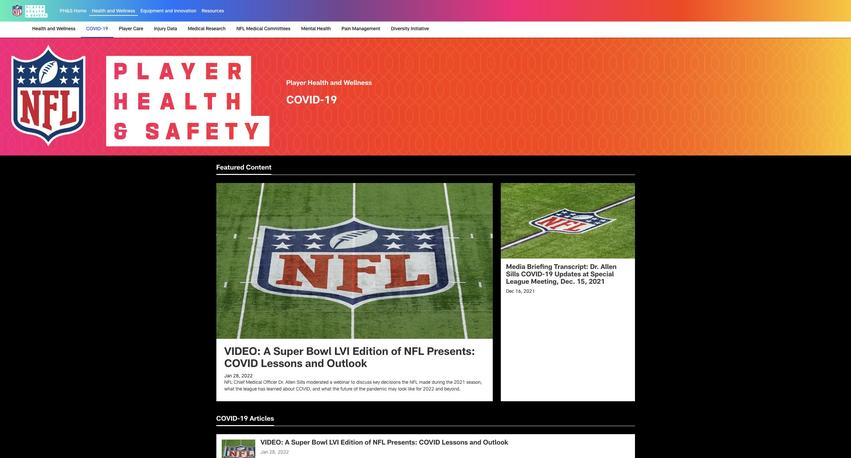 Task type: describe. For each thing, give the bounding box(es) containing it.
2021 inside jan 28, 2022 nfl chief medical officer dr. allen sills moderated a webinar to discuss key decisions the nfl made during the 2021 season, what the league has learned about covid, and what the future of the pandemic may look like for 2022 and beyond.
[[454, 381, 466, 385]]

league
[[507, 279, 530, 286]]

the up beyond.
[[447, 381, 453, 385]]

nfl inside nfl medical committees link
[[237, 27, 245, 32]]

made
[[419, 381, 431, 385]]

diversity initiative
[[391, 27, 429, 32]]

edition for covid-19 articles
[[341, 440, 363, 446]]

dec
[[507, 290, 515, 294]]

look
[[398, 387, 407, 392]]

research
[[206, 27, 226, 32]]

dr. inside media briefing transcript: dr. allen sills covid-19 updates at special league meeting, dec. 15, 2021
[[591, 264, 600, 271]]

jan for jan 28, 2022 nfl chief medical officer dr. allen sills moderated a webinar to discuss key decisions the nfl made during the 2021 season, what the league has learned about covid, and what the future of the pandemic may look like for 2022 and beyond.
[[224, 374, 232, 379]]

data
[[167, 27, 177, 32]]

league
[[244, 387, 257, 392]]

medical research link
[[185, 21, 229, 37]]

mental
[[301, 27, 316, 32]]

pandemic
[[367, 387, 387, 392]]

equipment
[[141, 9, 164, 14]]

1 horizontal spatial 2021
[[524, 290, 535, 294]]

outlook for featured content
[[327, 359, 367, 370]]

initiative
[[411, 27, 429, 32]]

pain
[[342, 27, 351, 32]]

nfl medical committees
[[237, 27, 291, 32]]

video: for content
[[224, 347, 261, 358]]

dec.
[[561, 279, 576, 286]]

player care
[[119, 27, 143, 32]]

discuss
[[357, 381, 372, 385]]

pain management link
[[339, 21, 383, 37]]

has
[[258, 387, 266, 392]]

player health and safety logo image
[[11, 3, 49, 19]]

player for player health and wellness
[[286, 80, 306, 87]]

2 what from the left
[[322, 387, 332, 392]]

of for covid-19 articles
[[365, 440, 371, 446]]

dec 16, 2021
[[507, 290, 535, 294]]

lessons for featured content
[[261, 359, 303, 370]]

player care link
[[116, 21, 146, 37]]

chief
[[234, 381, 245, 385]]

diversity initiative link
[[389, 21, 432, 37]]

covid,
[[296, 387, 312, 392]]

equipment and innovation
[[141, 9, 197, 14]]

bowl for featured content
[[306, 347, 332, 358]]

player health and wellness
[[286, 80, 372, 87]]

webinar
[[334, 381, 350, 385]]

ph&s home
[[60, 9, 87, 14]]

diversity
[[391, 27, 410, 32]]

featured
[[216, 165, 245, 172]]

presents: for featured content
[[427, 347, 476, 358]]

resources
[[202, 9, 224, 14]]

covid-19 inside page main content main content
[[286, 96, 337, 107]]

page main content main content
[[0, 38, 852, 458]]

for
[[417, 387, 422, 392]]

19 down player health and wellness
[[324, 96, 337, 107]]

future
[[341, 387, 353, 392]]

committees
[[264, 27, 291, 32]]

jan 28, 2022
[[261, 450, 289, 455]]

media briefing transcript: dr. allen sills covid-19 updates at special league meeting, dec. 15, 2021
[[507, 264, 617, 286]]

pain management
[[342, 27, 381, 32]]

covid- down player health and wellness
[[286, 96, 324, 107]]

super for featured content
[[274, 347, 304, 358]]

16,
[[516, 290, 523, 294]]

video: a super bowl lvi edition of nfl presents: covid lessons and outlook for covid-19 articles
[[261, 440, 509, 446]]

covid for featured content
[[224, 359, 258, 370]]

a
[[330, 381, 333, 385]]

health inside page main content main content
[[308, 80, 329, 87]]

home
[[74, 9, 87, 14]]

the down chief
[[236, 387, 242, 392]]

0 vertical spatial wellness
[[116, 9, 135, 14]]

lvi for featured content
[[335, 347, 350, 358]]

content
[[246, 165, 272, 172]]

injury
[[154, 27, 166, 32]]

beyond.
[[445, 387, 461, 392]]

articles
[[250, 416, 274, 423]]

updates
[[555, 272, 582, 278]]

2021 inside media briefing transcript: dr. allen sills covid-19 updates at special league meeting, dec. 15, 2021
[[589, 279, 605, 286]]

media briefing transcript: dr. allen sills covid-19 updates at special league meeting, dec. 15, 2021 image
[[501, 183, 635, 259]]

lessons for covid-19 articles
[[442, 440, 468, 446]]

video: a super bowl lvi edition of nfl presents: covid lessons and outlook for featured content
[[224, 347, 476, 370]]



Task type: locate. For each thing, give the bounding box(es) containing it.
1 vertical spatial super
[[291, 440, 310, 446]]

season,
[[467, 381, 483, 385]]

what down chief
[[224, 387, 235, 392]]

0 vertical spatial presents:
[[427, 347, 476, 358]]

management
[[353, 27, 381, 32]]

officer
[[264, 381, 277, 385]]

video: a super bowl lvi edition of nfl presents: covid lessons and outlook
[[224, 347, 476, 370], [261, 440, 509, 446]]

0 horizontal spatial allen
[[286, 381, 296, 385]]

banner
[[0, 0, 852, 38]]

a inside the video: a super bowl lvi edition of nfl presents: covid lessons and outlook
[[264, 347, 271, 358]]

sills up covid,
[[297, 381, 305, 385]]

2 horizontal spatial of
[[391, 347, 402, 358]]

dr. up learned
[[279, 381, 284, 385]]

1 vertical spatial 2022
[[423, 387, 435, 392]]

0 vertical spatial outlook
[[327, 359, 367, 370]]

allen inside media briefing transcript: dr. allen sills covid-19 updates at special league meeting, dec. 15, 2021
[[601, 264, 617, 271]]

health and wellness link
[[92, 9, 135, 14], [32, 21, 78, 37]]

key
[[373, 381, 380, 385]]

28,
[[233, 374, 240, 379], [270, 450, 277, 455]]

player for player care
[[119, 27, 132, 32]]

a up "jan 28, 2022"
[[285, 440, 290, 446]]

1 horizontal spatial 2022
[[278, 450, 289, 455]]

0 vertical spatial edition
[[353, 347, 389, 358]]

2 horizontal spatial 2021
[[589, 279, 605, 286]]

0 vertical spatial 2021
[[589, 279, 605, 286]]

2021 down special
[[589, 279, 605, 286]]

super for covid-19 articles
[[291, 440, 310, 446]]

video: up chief
[[224, 347, 261, 358]]

0 horizontal spatial health and wellness
[[32, 27, 76, 32]]

1 horizontal spatial dr.
[[591, 264, 600, 271]]

edition
[[353, 347, 389, 358], [341, 440, 363, 446]]

banner containing ph&s home
[[0, 0, 852, 38]]

briefing
[[528, 264, 553, 271]]

of inside jan 28, 2022 nfl chief medical officer dr. allen sills moderated a webinar to discuss key decisions the nfl made during the 2021 season, what the league has learned about covid, and what the future of the pandemic may look like for 2022 and beyond.
[[354, 387, 358, 392]]

1 vertical spatial health and wellness link
[[32, 21, 78, 37]]

0 horizontal spatial presents:
[[387, 440, 418, 446]]

allen inside jan 28, 2022 nfl chief medical officer dr. allen sills moderated a webinar to discuss key decisions the nfl made during the 2021 season, what the league has learned about covid, and what the future of the pandemic may look like for 2022 and beyond.
[[286, 381, 296, 385]]

player inside page main content main content
[[286, 80, 306, 87]]

2021 right 16,
[[524, 290, 535, 294]]

featured content
[[216, 165, 272, 172]]

resources link
[[202, 9, 224, 14]]

2021 up beyond.
[[454, 381, 466, 385]]

1 vertical spatial bowl
[[312, 440, 328, 446]]

player health and wellness image
[[0, 38, 281, 156]]

0 vertical spatial covid-19
[[86, 27, 108, 32]]

medical research
[[188, 27, 226, 32]]

0 horizontal spatial sills
[[297, 381, 305, 385]]

ph&s
[[60, 9, 73, 14]]

to
[[351, 381, 355, 385]]

health and wellness down ph&s
[[32, 27, 76, 32]]

1 horizontal spatial presents:
[[427, 347, 476, 358]]

sills
[[507, 272, 520, 278], [297, 381, 305, 385]]

covid-19 down home
[[86, 27, 108, 32]]

media
[[507, 264, 526, 271]]

medical up league
[[246, 381, 262, 385]]

2022 for jan 28, 2022 nfl chief medical officer dr. allen sills moderated a webinar to discuss key decisions the nfl made during the 2021 season, what the league has learned about covid, and what the future of the pandemic may look like for 2022 and beyond.
[[242, 374, 253, 379]]

28, for jan 28, 2022
[[270, 450, 277, 455]]

health
[[92, 9, 106, 14], [32, 27, 46, 32], [317, 27, 331, 32], [308, 80, 329, 87]]

0 vertical spatial a
[[264, 347, 271, 358]]

lvi for covid-19 articles
[[330, 440, 339, 446]]

dr. up special
[[591, 264, 600, 271]]

1 what from the left
[[224, 387, 235, 392]]

player
[[119, 27, 132, 32], [286, 80, 306, 87]]

1 vertical spatial 28,
[[270, 450, 277, 455]]

0 vertical spatial lvi
[[335, 347, 350, 358]]

1 horizontal spatial what
[[322, 387, 332, 392]]

about
[[283, 387, 295, 392]]

video: up "jan 28, 2022"
[[261, 440, 284, 446]]

19
[[103, 27, 108, 32], [324, 96, 337, 107], [545, 272, 553, 278], [240, 416, 248, 423]]

1 vertical spatial sills
[[297, 381, 305, 385]]

0 vertical spatial dr.
[[591, 264, 600, 271]]

dr.
[[591, 264, 600, 271], [279, 381, 284, 385]]

a for featured content
[[264, 347, 271, 358]]

0 horizontal spatial a
[[264, 347, 271, 358]]

outlook
[[327, 359, 367, 370], [483, 440, 509, 446]]

2 horizontal spatial wellness
[[344, 80, 372, 87]]

0 vertical spatial bowl
[[306, 347, 332, 358]]

1 vertical spatial wellness
[[56, 27, 76, 32]]

medical inside jan 28, 2022 nfl chief medical officer dr. allen sills moderated a webinar to discuss key decisions the nfl made during the 2021 season, what the league has learned about covid, and what the future of the pandemic may look like for 2022 and beyond.
[[246, 381, 262, 385]]

lvi
[[335, 347, 350, 358], [330, 440, 339, 446]]

1 vertical spatial allen
[[286, 381, 296, 385]]

health and wellness link down ph&s
[[32, 21, 78, 37]]

outlook for covid-19 articles
[[483, 440, 509, 446]]

1 horizontal spatial player
[[286, 80, 306, 87]]

2 vertical spatial wellness
[[344, 80, 372, 87]]

0 vertical spatial allen
[[601, 264, 617, 271]]

1 horizontal spatial jan
[[261, 450, 268, 455]]

transcript:
[[554, 264, 589, 271]]

mental health
[[301, 27, 331, 32]]

1 vertical spatial dr.
[[279, 381, 284, 385]]

medical left research
[[188, 27, 205, 32]]

19 up meeting,
[[545, 272, 553, 278]]

jan 28, 2022 nfl chief medical officer dr. allen sills moderated a webinar to discuss key decisions the nfl made during the 2021 season, what the league has learned about covid, and what the future of the pandemic may look like for 2022 and beyond.
[[224, 374, 483, 392]]

may
[[389, 387, 397, 392]]

1 vertical spatial jan
[[261, 450, 268, 455]]

health and wellness link up covid-19 'link'
[[92, 9, 135, 14]]

0 vertical spatial sills
[[507, 272, 520, 278]]

1 vertical spatial outlook
[[483, 440, 509, 446]]

2022
[[242, 374, 253, 379], [423, 387, 435, 392], [278, 450, 289, 455]]

dr. inside jan 28, 2022 nfl chief medical officer dr. allen sills moderated a webinar to discuss key decisions the nfl made during the 2021 season, what the league has learned about covid, and what the future of the pandemic may look like for 2022 and beyond.
[[279, 381, 284, 385]]

1 horizontal spatial health and wellness link
[[92, 9, 135, 14]]

ph&s home link
[[60, 9, 87, 14]]

19 left articles
[[240, 416, 248, 423]]

19 inside 'link'
[[103, 27, 108, 32]]

1 horizontal spatial sills
[[507, 272, 520, 278]]

0 horizontal spatial 2021
[[454, 381, 466, 385]]

covid for covid-19 articles
[[419, 440, 441, 446]]

0 vertical spatial health and wellness
[[92, 9, 135, 14]]

1 vertical spatial of
[[354, 387, 358, 392]]

moderated
[[307, 381, 329, 385]]

covid-19 link
[[84, 21, 111, 37]]

1 horizontal spatial health and wellness
[[92, 9, 135, 14]]

what
[[224, 387, 235, 392], [322, 387, 332, 392]]

covid- inside media briefing transcript: dr. allen sills covid-19 updates at special league meeting, dec. 15, 2021
[[522, 272, 545, 278]]

jan
[[224, 374, 232, 379], [261, 450, 268, 455]]

0 vertical spatial jan
[[224, 374, 232, 379]]

allen up about
[[286, 381, 296, 385]]

28, for jan 28, 2022 nfl chief medical officer dr. allen sills moderated a webinar to discuss key decisions the nfl made during the 2021 season, what the league has learned about covid, and what the future of the pandemic may look like for 2022 and beyond.
[[233, 374, 240, 379]]

0 vertical spatial covid
[[224, 359, 258, 370]]

a for covid-19 articles
[[285, 440, 290, 446]]

2021
[[589, 279, 605, 286], [524, 290, 535, 294], [454, 381, 466, 385]]

1 vertical spatial a
[[285, 440, 290, 446]]

covid- inside 'link'
[[86, 27, 103, 32]]

health and wellness
[[92, 9, 135, 14], [32, 27, 76, 32]]

19 inside media briefing transcript: dr. allen sills covid-19 updates at special league meeting, dec. 15, 2021
[[545, 272, 553, 278]]

injury data
[[154, 27, 177, 32]]

and
[[107, 9, 115, 14], [165, 9, 173, 14], [47, 27, 55, 32], [330, 80, 342, 87], [306, 359, 324, 370], [313, 387, 320, 392], [436, 387, 443, 392], [470, 440, 482, 446]]

jan inside jan 28, 2022 nfl chief medical officer dr. allen sills moderated a webinar to discuss key decisions the nfl made during the 2021 season, what the league has learned about covid, and what the future of the pandemic may look like for 2022 and beyond.
[[224, 374, 232, 379]]

0 horizontal spatial lessons
[[261, 359, 303, 370]]

medical left the committees
[[246, 27, 263, 32]]

care
[[133, 27, 143, 32]]

1 horizontal spatial 28,
[[270, 450, 277, 455]]

0 vertical spatial lessons
[[261, 359, 303, 370]]

covid-19 articles
[[216, 416, 274, 423]]

0 horizontal spatial what
[[224, 387, 235, 392]]

learned
[[267, 387, 282, 392]]

0 vertical spatial of
[[391, 347, 402, 358]]

2 horizontal spatial 2022
[[423, 387, 435, 392]]

medical
[[188, 27, 205, 32], [246, 27, 263, 32], [246, 381, 262, 385]]

medical inside nfl medical committees link
[[246, 27, 263, 32]]

1 horizontal spatial of
[[365, 440, 371, 446]]

0 horizontal spatial of
[[354, 387, 358, 392]]

innovation
[[174, 9, 197, 14]]

medical inside medical research link
[[188, 27, 205, 32]]

wellness inside page main content main content
[[344, 80, 372, 87]]

1 vertical spatial health and wellness
[[32, 27, 76, 32]]

0 horizontal spatial 28,
[[233, 374, 240, 379]]

2 vertical spatial 2022
[[278, 450, 289, 455]]

bowl for covid-19 articles
[[312, 440, 328, 446]]

1 vertical spatial covid-19
[[286, 96, 337, 107]]

0 vertical spatial video:
[[224, 347, 261, 358]]

0 vertical spatial 2022
[[242, 374, 253, 379]]

health and wellness up covid-19 'link'
[[92, 9, 135, 14]]

1 horizontal spatial outlook
[[483, 440, 509, 446]]

special
[[591, 272, 615, 278]]

mental health link
[[299, 21, 334, 37]]

covid-19 inside 'link'
[[86, 27, 108, 32]]

sills inside media briefing transcript: dr. allen sills covid-19 updates at special league meeting, dec. 15, 2021
[[507, 272, 520, 278]]

0 vertical spatial video: a super bowl lvi edition of nfl presents: covid lessons and outlook
[[224, 347, 476, 370]]

jan for jan 28, 2022
[[261, 450, 268, 455]]

1 horizontal spatial covid
[[419, 440, 441, 446]]

bowl
[[306, 347, 332, 358], [312, 440, 328, 446]]

nfl chief medical officer dr. allen sills moderated a webinar to discuss key decisions the nfl made during the 2021 season, what the league has learned about covid, and what the future of the pandemic may look like for 2022 and beyond. image
[[216, 183, 493, 339]]

1 horizontal spatial a
[[285, 440, 290, 446]]

presents: for covid-19 articles
[[387, 440, 418, 446]]

covid- down home
[[86, 27, 103, 32]]

covid- up a general view of nrg stadium, the nfl logo and the 50 yard line painted on the field prior to an nfl super bowl li football game between the new england patriots against the atlanta falcons on sunday, feb. 5, 2017 in houston. new england won super bowl li 34-28 in overtime. (aaron m. sprecher via ap)
[[216, 416, 240, 423]]

1 vertical spatial edition
[[341, 440, 363, 446]]

1 vertical spatial covid
[[419, 440, 441, 446]]

equipment and innovation link
[[141, 9, 197, 14]]

0 horizontal spatial 2022
[[242, 374, 253, 379]]

covid-19
[[86, 27, 108, 32], [286, 96, 337, 107]]

1 vertical spatial video: a super bowl lvi edition of nfl presents: covid lessons and outlook
[[261, 440, 509, 446]]

injury data link
[[151, 21, 180, 37]]

0 vertical spatial 28,
[[233, 374, 240, 379]]

1 vertical spatial video:
[[261, 440, 284, 446]]

like
[[408, 387, 415, 392]]

0 horizontal spatial outlook
[[327, 359, 367, 370]]

19 left the player care
[[103, 27, 108, 32]]

0 vertical spatial super
[[274, 347, 304, 358]]

of for featured content
[[391, 347, 402, 358]]

sills inside jan 28, 2022 nfl chief medical officer dr. allen sills moderated a webinar to discuss key decisions the nfl made during the 2021 season, what the league has learned about covid, and what the future of the pandemic may look like for 2022 and beyond.
[[297, 381, 305, 385]]

a general view of nrg stadium, the nfl logo and the 50 yard line painted on the field prior to an nfl super bowl li football game between the new england patriots against the atlanta falcons on sunday, feb. 5, 2017 in houston. new england won super bowl li 34-28 in overtime. (aaron m. sprecher via ap) image
[[222, 439, 255, 458]]

0 horizontal spatial covid-19
[[86, 27, 108, 32]]

the down webinar
[[333, 387, 340, 392]]

decisions
[[382, 381, 401, 385]]

what down a
[[322, 387, 332, 392]]

lessons
[[261, 359, 303, 370], [442, 440, 468, 446]]

the up look
[[402, 381, 409, 385]]

2 vertical spatial 2021
[[454, 381, 466, 385]]

0 horizontal spatial jan
[[224, 374, 232, 379]]

during
[[432, 381, 445, 385]]

covid-19 down player health and wellness
[[286, 96, 337, 107]]

1 vertical spatial 2021
[[524, 290, 535, 294]]

edition for featured content
[[353, 347, 389, 358]]

0 vertical spatial player
[[119, 27, 132, 32]]

0 horizontal spatial covid
[[224, 359, 258, 370]]

wellness
[[116, 9, 135, 14], [56, 27, 76, 32], [344, 80, 372, 87]]

video: for 19
[[261, 440, 284, 446]]

0 horizontal spatial player
[[119, 27, 132, 32]]

a up officer
[[264, 347, 271, 358]]

1 vertical spatial player
[[286, 80, 306, 87]]

1 vertical spatial lvi
[[330, 440, 339, 446]]

at
[[583, 272, 589, 278]]

covid- down briefing
[[522, 272, 545, 278]]

1 vertical spatial presents:
[[387, 440, 418, 446]]

1 horizontal spatial covid-19
[[286, 96, 337, 107]]

1 horizontal spatial lessons
[[442, 440, 468, 446]]

covid
[[224, 359, 258, 370], [419, 440, 441, 446]]

0 vertical spatial health and wellness link
[[92, 9, 135, 14]]

meeting,
[[531, 279, 559, 286]]

1 vertical spatial lessons
[[442, 440, 468, 446]]

15,
[[577, 279, 588, 286]]

nfl
[[237, 27, 245, 32], [404, 347, 425, 358], [224, 381, 233, 385], [410, 381, 418, 385], [373, 440, 386, 446]]

2022 for jan 28, 2022
[[278, 450, 289, 455]]

2 vertical spatial of
[[365, 440, 371, 446]]

the down discuss
[[359, 387, 366, 392]]

0 horizontal spatial dr.
[[279, 381, 284, 385]]

1 horizontal spatial wellness
[[116, 9, 135, 14]]

nfl medical committees link
[[234, 21, 293, 37]]

1 horizontal spatial allen
[[601, 264, 617, 271]]

28, inside jan 28, 2022 nfl chief medical officer dr. allen sills moderated a webinar to discuss key decisions the nfl made during the 2021 season, what the league has learned about covid, and what the future of the pandemic may look like for 2022 and beyond.
[[233, 374, 240, 379]]

allen up special
[[601, 264, 617, 271]]

0 horizontal spatial health and wellness link
[[32, 21, 78, 37]]

sills down media
[[507, 272, 520, 278]]

presents:
[[427, 347, 476, 358], [387, 440, 418, 446]]

0 horizontal spatial wellness
[[56, 27, 76, 32]]



Task type: vqa. For each thing, say whether or not it's contained in the screenshot.
leftmost "Health and Wellness"
yes



